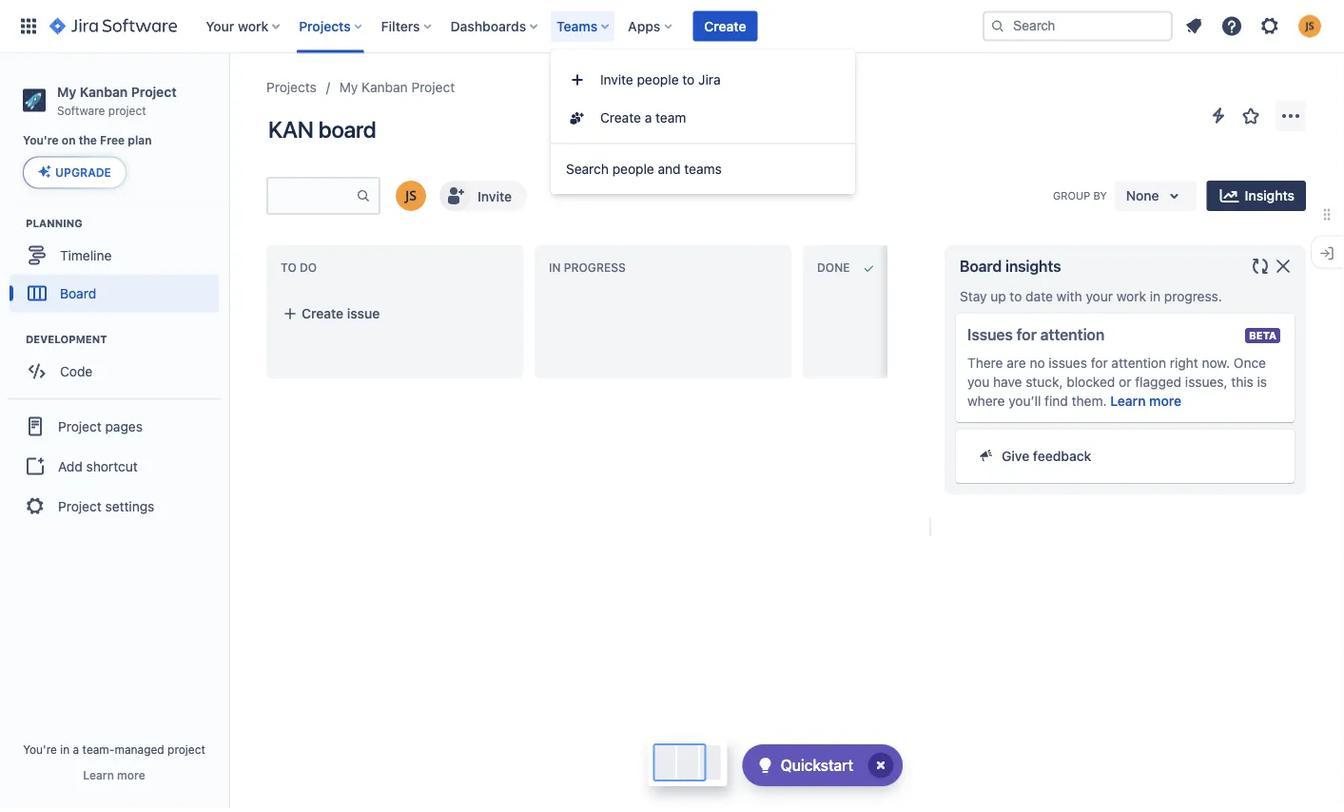 Task type: vqa. For each thing, say whether or not it's contained in the screenshot.
top work
yes



Task type: locate. For each thing, give the bounding box(es) containing it.
now.
[[1202, 355, 1230, 371]]

project inside 'my kanban project' link
[[411, 79, 455, 95]]

issues
[[1049, 355, 1087, 371]]

1 vertical spatial projects
[[266, 79, 317, 95]]

invite right invite people to jira image
[[600, 72, 633, 88]]

0 vertical spatial work
[[238, 18, 269, 34]]

project down the add on the left bottom
[[58, 498, 102, 514]]

development
[[26, 333, 107, 345]]

add shortcut
[[58, 458, 138, 474]]

0 horizontal spatial create
[[302, 306, 344, 322]]

you're for you're in a team-managed project
[[23, 743, 57, 756]]

learn more button inside board insights dialog
[[1111, 392, 1182, 411]]

1 horizontal spatial attention
[[1112, 355, 1166, 371]]

1 vertical spatial for
[[1091, 355, 1108, 371]]

board down timeline
[[60, 285, 96, 301]]

primary element
[[11, 0, 983, 53]]

invite people to jira image
[[566, 68, 589, 91]]

learn
[[1111, 393, 1146, 409], [83, 769, 114, 782]]

you're for you're on the free plan
[[23, 134, 59, 147]]

upgrade
[[55, 166, 111, 179]]

1 vertical spatial create
[[600, 110, 641, 126]]

people inside search people and teams button
[[612, 161, 654, 177]]

jira software image
[[49, 15, 177, 38], [49, 15, 177, 38]]

software
[[57, 104, 105, 117]]

invite right add people icon
[[478, 188, 512, 204]]

learn for bottom learn more button
[[83, 769, 114, 782]]

to
[[682, 72, 695, 88], [1010, 289, 1022, 304]]

stay up to date with your work in progress.
[[960, 289, 1222, 304]]

1 horizontal spatial learn more
[[1111, 393, 1182, 409]]

learn more button down flagged
[[1111, 392, 1182, 411]]

to inside button
[[682, 72, 695, 88]]

learn down team-
[[83, 769, 114, 782]]

2 you're from the top
[[23, 743, 57, 756]]

managed
[[115, 743, 164, 756]]

project
[[411, 79, 455, 95], [131, 84, 177, 99], [58, 419, 102, 434], [58, 498, 102, 514]]

my up board
[[339, 79, 358, 95]]

2 vertical spatial create
[[302, 306, 344, 322]]

1 vertical spatial learn more
[[83, 769, 145, 782]]

insights button
[[1207, 181, 1306, 211]]

board link
[[10, 274, 219, 312]]

1 vertical spatial in
[[60, 743, 70, 756]]

1 horizontal spatial more
[[1149, 393, 1182, 409]]

to inside board insights dialog
[[1010, 289, 1022, 304]]

1 horizontal spatial board
[[960, 257, 1002, 275]]

0 vertical spatial learn more button
[[1111, 392, 1182, 411]]

a inside button
[[645, 110, 652, 126]]

1 horizontal spatial kanban
[[362, 79, 408, 95]]

create issue
[[302, 306, 380, 322]]

you're
[[23, 134, 59, 147], [23, 743, 57, 756]]

board
[[960, 257, 1002, 275], [60, 285, 96, 301]]

2 horizontal spatial create
[[704, 18, 746, 34]]

with
[[1057, 289, 1082, 304]]

0 vertical spatial more
[[1149, 393, 1182, 409]]

1 vertical spatial more
[[117, 769, 145, 782]]

0 vertical spatial projects
[[299, 18, 351, 34]]

right
[[1170, 355, 1198, 371]]

create inside button
[[600, 110, 641, 126]]

issues
[[968, 326, 1013, 344]]

group
[[551, 55, 855, 143], [8, 398, 221, 533]]

project up plan
[[131, 84, 177, 99]]

1 vertical spatial learn
[[83, 769, 114, 782]]

create left the issue
[[302, 306, 344, 322]]

notifications image
[[1183, 15, 1205, 38]]

in left progress.
[[1150, 289, 1161, 304]]

settings
[[105, 498, 154, 514]]

a left team
[[645, 110, 652, 126]]

quickstart button
[[743, 745, 903, 787]]

1 horizontal spatial my
[[339, 79, 358, 95]]

flagged
[[1135, 374, 1182, 390]]

create left team
[[600, 110, 641, 126]]

1 horizontal spatial create
[[600, 110, 641, 126]]

0 vertical spatial invite
[[600, 72, 633, 88]]

code link
[[10, 352, 219, 390]]

project right managed
[[167, 743, 205, 756]]

banner
[[0, 0, 1344, 53]]

Search field
[[983, 11, 1173, 41]]

1 horizontal spatial a
[[645, 110, 652, 126]]

1 horizontal spatial in
[[1150, 289, 1161, 304]]

projects button
[[293, 11, 370, 41]]

1 vertical spatial people
[[612, 161, 654, 177]]

project down filters 'dropdown button'
[[411, 79, 455, 95]]

1 horizontal spatial learn more button
[[1111, 392, 1182, 411]]

invite for invite people to jira
[[600, 72, 633, 88]]

1 vertical spatial work
[[1117, 289, 1146, 304]]

projects inside dropdown button
[[299, 18, 351, 34]]

1 vertical spatial you're
[[23, 743, 57, 756]]

for inside there are no issues for attention right now. once you have stuck, blocked or flagged issues, this is where you'll find them.
[[1091, 355, 1108, 371]]

1 vertical spatial invite
[[478, 188, 512, 204]]

learn more down you're in a team-managed project
[[83, 769, 145, 782]]

to right the up
[[1010, 289, 1022, 304]]

1 horizontal spatial project
[[167, 743, 205, 756]]

learn more button
[[1111, 392, 1182, 411], [83, 768, 145, 783]]

people left the and
[[612, 161, 654, 177]]

in progress
[[549, 261, 626, 275]]

a left team-
[[73, 743, 79, 756]]

group by
[[1053, 189, 1107, 202]]

project up plan
[[108, 104, 146, 117]]

0 vertical spatial a
[[645, 110, 652, 126]]

create a team
[[600, 110, 686, 126]]

0 horizontal spatial attention
[[1040, 326, 1105, 344]]

your
[[206, 18, 234, 34]]

projects link
[[266, 76, 317, 99]]

0 vertical spatial group
[[551, 55, 855, 143]]

1 horizontal spatial to
[[1010, 289, 1022, 304]]

1 vertical spatial attention
[[1112, 355, 1166, 371]]

0 horizontal spatial for
[[1017, 326, 1037, 344]]

invite people to jira button
[[551, 61, 855, 99]]

insights
[[1245, 188, 1295, 204]]

my up software
[[57, 84, 76, 99]]

1 vertical spatial board
[[60, 285, 96, 301]]

0 horizontal spatial invite
[[478, 188, 512, 204]]

1 vertical spatial a
[[73, 743, 79, 756]]

0 vertical spatial learn more
[[1111, 393, 1182, 409]]

people up team
[[637, 72, 679, 88]]

1 horizontal spatial group
[[551, 55, 855, 143]]

learn inside board insights dialog
[[1111, 393, 1146, 409]]

group containing invite people to jira
[[551, 55, 855, 143]]

0 horizontal spatial learn
[[83, 769, 114, 782]]

1 horizontal spatial invite
[[600, 72, 633, 88]]

learn more down flagged
[[1111, 393, 1182, 409]]

in inside dialog
[[1150, 289, 1161, 304]]

them.
[[1072, 393, 1107, 409]]

create a team button
[[551, 99, 855, 137]]

the
[[79, 134, 97, 147]]

0 vertical spatial you're
[[23, 134, 59, 147]]

0 vertical spatial in
[[1150, 289, 1161, 304]]

you're left "on"
[[23, 134, 59, 147]]

check image
[[754, 754, 777, 777]]

board inside planning group
[[60, 285, 96, 301]]

attention up issues
[[1040, 326, 1105, 344]]

more inside board insights dialog
[[1149, 393, 1182, 409]]

project up the add on the left bottom
[[58, 419, 102, 434]]

0 vertical spatial project
[[108, 104, 146, 117]]

people inside invite people to jira button
[[637, 72, 679, 88]]

0 vertical spatial to
[[682, 72, 695, 88]]

create up "jira"
[[704, 18, 746, 34]]

teams
[[557, 18, 598, 34]]

0 vertical spatial create
[[704, 18, 746, 34]]

1 you're from the top
[[23, 134, 59, 147]]

projects up kan
[[266, 79, 317, 95]]

1 vertical spatial group
[[8, 398, 221, 533]]

0 horizontal spatial learn more
[[83, 769, 145, 782]]

a
[[645, 110, 652, 126], [73, 743, 79, 756]]

0 horizontal spatial to
[[682, 72, 695, 88]]

search people and teams
[[566, 161, 722, 177]]

kanban up software
[[80, 84, 128, 99]]

refresh insights panel image
[[1249, 255, 1272, 278]]

more
[[1149, 393, 1182, 409], [117, 769, 145, 782]]

kanban inside the my kanban project software project
[[80, 84, 128, 99]]

people
[[637, 72, 679, 88], [612, 161, 654, 177]]

progress.
[[1164, 289, 1222, 304]]

work
[[238, 18, 269, 34], [1117, 289, 1146, 304]]

create inside primary element
[[704, 18, 746, 34]]

you're left team-
[[23, 743, 57, 756]]

invite
[[600, 72, 633, 88], [478, 188, 512, 204]]

project inside the my kanban project software project
[[108, 104, 146, 117]]

for up are
[[1017, 326, 1037, 344]]

1 vertical spatial to
[[1010, 289, 1022, 304]]

plan
[[128, 134, 152, 147]]

people for search
[[612, 161, 654, 177]]

learn more button down you're in a team-managed project
[[83, 768, 145, 783]]

teams button
[[551, 11, 617, 41]]

more down flagged
[[1149, 393, 1182, 409]]

0 horizontal spatial more
[[117, 769, 145, 782]]

0 horizontal spatial work
[[238, 18, 269, 34]]

1 horizontal spatial learn
[[1111, 393, 1146, 409]]

for up blocked on the right of the page
[[1091, 355, 1108, 371]]

my inside the my kanban project software project
[[57, 84, 76, 99]]

add shortcut button
[[8, 447, 221, 486]]

0 vertical spatial learn
[[1111, 393, 1146, 409]]

project inside 'project pages' link
[[58, 419, 102, 434]]

apps
[[628, 18, 661, 34]]

beta
[[1249, 330, 1277, 342]]

0 horizontal spatial my
[[57, 84, 76, 99]]

create button
[[693, 11, 758, 41]]

group containing project pages
[[8, 398, 221, 533]]

settings image
[[1259, 15, 1281, 38]]

there
[[968, 355, 1003, 371]]

group
[[1053, 189, 1090, 202]]

board insights dialog
[[945, 245, 1306, 495]]

work inside board insights dialog
[[1117, 289, 1146, 304]]

board up the stay at the right of the page
[[960, 257, 1002, 275]]

shortcut
[[86, 458, 138, 474]]

learn down or
[[1111, 393, 1146, 409]]

1 horizontal spatial work
[[1117, 289, 1146, 304]]

to for date
[[1010, 289, 1022, 304]]

0 horizontal spatial learn more button
[[83, 768, 145, 783]]

planning group
[[10, 215, 227, 318]]

none button
[[1115, 181, 1197, 211]]

in
[[1150, 289, 1161, 304], [60, 743, 70, 756]]

0 horizontal spatial group
[[8, 398, 221, 533]]

Search this board text field
[[268, 179, 356, 213]]

1 horizontal spatial for
[[1091, 355, 1108, 371]]

timeline link
[[10, 236, 219, 274]]

you're on the free plan
[[23, 134, 152, 147]]

kanban
[[362, 79, 408, 95], [80, 84, 128, 99]]

dismiss quickstart image
[[866, 751, 896, 781]]

kanban up board
[[362, 79, 408, 95]]

help image
[[1221, 15, 1243, 38]]

board inside dialog
[[960, 257, 1002, 275]]

create
[[704, 18, 746, 34], [600, 110, 641, 126], [302, 306, 344, 322]]

0 vertical spatial board
[[960, 257, 1002, 275]]

give
[[1002, 449, 1030, 464]]

projects for projects link
[[266, 79, 317, 95]]

attention up or
[[1112, 355, 1166, 371]]

projects up projects link
[[299, 18, 351, 34]]

development group
[[10, 331, 227, 396]]

0 vertical spatial people
[[637, 72, 679, 88]]

attention
[[1040, 326, 1105, 344], [1112, 355, 1166, 371]]

filters
[[381, 18, 420, 34]]

0 horizontal spatial kanban
[[80, 84, 128, 99]]

in left team-
[[60, 743, 70, 756]]

0 horizontal spatial board
[[60, 285, 96, 301]]

0 vertical spatial attention
[[1040, 326, 1105, 344]]

create for create issue
[[302, 306, 344, 322]]

project inside project settings link
[[58, 498, 102, 514]]

more image
[[1280, 105, 1302, 127]]

in
[[549, 261, 561, 275]]

0 horizontal spatial project
[[108, 104, 146, 117]]

more down managed
[[117, 769, 145, 782]]

this
[[1231, 374, 1254, 390]]

to left "jira"
[[682, 72, 695, 88]]



Task type: describe. For each thing, give the bounding box(es) containing it.
insights
[[1005, 257, 1061, 275]]

blocked
[[1067, 374, 1115, 390]]

stay
[[960, 289, 987, 304]]

to do
[[281, 261, 317, 275]]

development image
[[3, 328, 26, 350]]

project pages
[[58, 419, 143, 434]]

issue
[[347, 306, 380, 322]]

quickstart
[[781, 757, 853, 775]]

my kanban project
[[339, 79, 455, 95]]

timeline
[[60, 247, 112, 263]]

search
[[566, 161, 609, 177]]

kanban for my kanban project software project
[[80, 84, 128, 99]]

your work
[[206, 18, 269, 34]]

board for board
[[60, 285, 96, 301]]

learn for learn more button within the board insights dialog
[[1111, 393, 1146, 409]]

insights image
[[1218, 185, 1241, 207]]

appswitcher icon image
[[17, 15, 40, 38]]

search people and teams button
[[551, 150, 855, 188]]

you'll
[[1009, 393, 1041, 409]]

or
[[1119, 374, 1132, 390]]

my kanban project link
[[339, 76, 455, 99]]

create for create a team
[[600, 110, 641, 126]]

project inside the my kanban project software project
[[131, 84, 177, 99]]

my kanban project software project
[[57, 84, 177, 117]]

you
[[968, 374, 990, 390]]

people for invite
[[637, 72, 679, 88]]

learn more inside board insights dialog
[[1111, 393, 1182, 409]]

issues,
[[1185, 374, 1228, 390]]

is
[[1257, 374, 1267, 390]]

feedback
[[1033, 449, 1092, 464]]

invite for invite
[[478, 188, 512, 204]]

planning
[[26, 217, 83, 229]]

issues for attention
[[968, 326, 1105, 344]]

jira
[[698, 72, 721, 88]]

my for my kanban project
[[339, 79, 358, 95]]

none
[[1126, 188, 1159, 204]]

once
[[1234, 355, 1266, 371]]

john smith image
[[396, 181, 426, 211]]

team
[[656, 110, 686, 126]]

feedback icon image
[[979, 448, 994, 463]]

board for board insights
[[960, 257, 1002, 275]]

sidebar navigation image
[[207, 76, 249, 114]]

project settings
[[58, 498, 154, 514]]

find
[[1045, 393, 1068, 409]]

planning image
[[3, 212, 26, 234]]

stuck,
[[1026, 374, 1063, 390]]

you're in a team-managed project
[[23, 743, 205, 756]]

add people image
[[443, 185, 466, 207]]

code
[[60, 363, 93, 379]]

on
[[62, 134, 76, 147]]

work inside your work dropdown button
[[238, 18, 269, 34]]

projects for projects dropdown button
[[299, 18, 351, 34]]

add
[[58, 458, 83, 474]]

kan
[[268, 116, 314, 143]]

kanban for my kanban project
[[362, 79, 408, 95]]

0 vertical spatial for
[[1017, 326, 1037, 344]]

automations menu button icon image
[[1207, 104, 1230, 127]]

board
[[318, 116, 376, 143]]

progress
[[564, 261, 626, 275]]

your
[[1086, 289, 1113, 304]]

project settings link
[[8, 486, 221, 527]]

teams
[[684, 161, 722, 177]]

1 vertical spatial project
[[167, 743, 205, 756]]

close insights panel image
[[1272, 255, 1295, 278]]

are
[[1007, 355, 1026, 371]]

there are no issues for attention right now. once you have stuck, blocked or flagged issues, this is where you'll find them.
[[968, 355, 1267, 409]]

give feedback button
[[968, 441, 1283, 472]]

dashboards button
[[445, 11, 545, 41]]

dashboards
[[451, 18, 526, 34]]

kan board
[[268, 116, 376, 143]]

to for jira
[[682, 72, 695, 88]]

0 horizontal spatial a
[[73, 743, 79, 756]]

and
[[658, 161, 681, 177]]

by
[[1093, 189, 1107, 202]]

0 horizontal spatial in
[[60, 743, 70, 756]]

board insights
[[960, 257, 1061, 275]]

banner containing your work
[[0, 0, 1344, 53]]

do
[[300, 261, 317, 275]]

no
[[1030, 355, 1045, 371]]

pages
[[105, 419, 143, 434]]

up
[[991, 289, 1006, 304]]

search image
[[990, 19, 1006, 34]]

team-
[[82, 743, 115, 756]]

attention inside there are no issues for attention right now. once you have stuck, blocked or flagged issues, this is where you'll find them.
[[1112, 355, 1166, 371]]

date
[[1026, 289, 1053, 304]]

project pages link
[[8, 406, 221, 447]]

my for my kanban project software project
[[57, 84, 76, 99]]

star kan board image
[[1240, 105, 1262, 127]]

give feedback
[[1002, 449, 1092, 464]]

to
[[281, 261, 297, 275]]

your profile and settings image
[[1299, 15, 1321, 38]]

where
[[968, 393, 1005, 409]]

create issue button
[[271, 297, 518, 331]]

invite button
[[438, 179, 529, 213]]

1 vertical spatial learn more button
[[83, 768, 145, 783]]

your work button
[[200, 11, 288, 41]]

free
[[100, 134, 125, 147]]

create for create
[[704, 18, 746, 34]]



